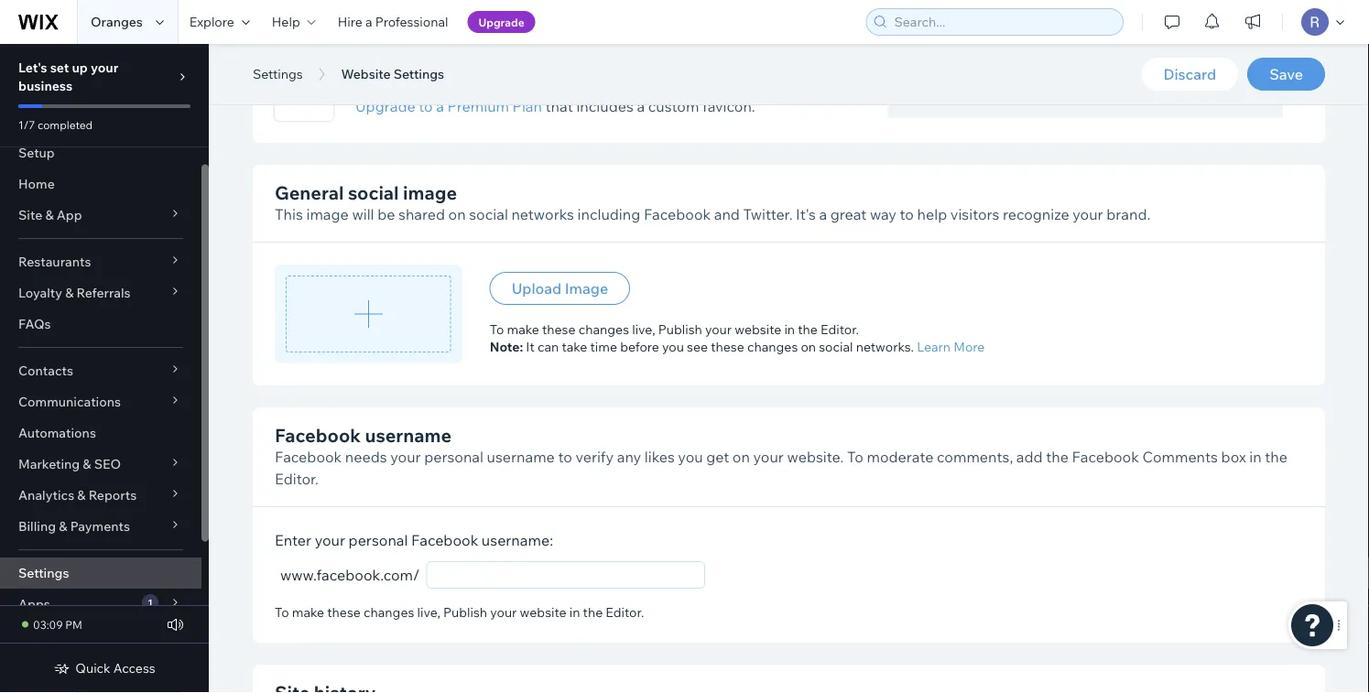 Task type: describe. For each thing, give the bounding box(es) containing it.
1/7 completed
[[18, 118, 93, 131]]

publish for to make these changes live, publish your website in the editor. note: it can take time before you see these changes on social networks. learn more
[[658, 322, 702, 338]]

that
[[546, 97, 573, 115]]

twitter.
[[743, 205, 793, 224]]

likes
[[645, 448, 675, 466]]

on inside to make these changes live, publish your website in the editor. note: it can take time before you see these changes on social networks. learn more
[[801, 339, 816, 355]]

to inside facebook username facebook needs your personal username to verify any likes you get on your website. to moderate comments, add the facebook comments box in the editor.
[[558, 448, 572, 466]]

upgrade inside button
[[479, 15, 525, 29]]

contacts button
[[0, 355, 202, 387]]

save
[[1270, 65, 1304, 83]]

to make these changes live, publish your website in the editor. note: it can take time before you see these changes on social networks. learn more
[[490, 322, 985, 355]]

your right enter
[[315, 531, 345, 550]]

upgrade to a premium plan button
[[355, 95, 542, 117]]

the inside to make these changes live, publish your website in the editor. note: it can take time before you see these changes on social networks. learn more
[[798, 322, 818, 338]]

custom
[[648, 97, 699, 115]]

note:
[[490, 339, 523, 355]]

take
[[562, 339, 588, 355]]

faqs
[[18, 316, 51, 332]]

app
[[57, 207, 82, 223]]

way
[[870, 205, 897, 224]]

get
[[707, 448, 730, 466]]

let's
[[18, 60, 47, 76]]

premium
[[448, 97, 509, 115]]

& for loyalty
[[65, 285, 74, 301]]

is
[[442, 70, 453, 88]]

restaurants button
[[0, 246, 202, 278]]

more
[[954, 339, 985, 355]]

time
[[590, 339, 617, 355]]

a left custom at the top
[[637, 97, 645, 115]]

it's
[[796, 205, 816, 224]]

sidebar element
[[0, 44, 209, 694]]

on inside general social image this image will be shared on social networks including facebook and twitter. it's a great way to help visitors recognize your brand.
[[448, 205, 466, 224]]

these for to make these changes live, publish your website in the editor. note: it can take time before you see these changes on social networks. learn more
[[542, 322, 576, 338]]

your
[[355, 70, 386, 88]]

website
[[341, 66, 391, 82]]

upload image button
[[490, 272, 631, 305]]

includes
[[577, 97, 634, 115]]

settings for settings button
[[253, 66, 303, 82]]

quick access
[[75, 661, 155, 677]]

03:09
[[33, 618, 63, 632]]

settings for settings link
[[18, 565, 69, 581]]

image
[[565, 279, 609, 298]]

live, for to make these changes live, publish your website in the editor.
[[417, 605, 441, 621]]

recognize
[[1003, 205, 1070, 224]]

to for to make these changes live, publish your website in the editor. note: it can take time before you see these changes on social networks. learn more
[[490, 322, 504, 338]]

can
[[538, 339, 559, 355]]

facebook left needs
[[275, 448, 342, 466]]

billing
[[18, 519, 56, 535]]

your favicon is currently the wix logo. upgrade to a premium plan that includes a custom favicon.
[[355, 70, 756, 115]]

learn more button
[[917, 339, 985, 355]]

oranges
[[91, 14, 143, 30]]

and
[[714, 205, 740, 224]]

apps
[[18, 596, 50, 612]]

in for to make these changes live, publish your website in the editor. note: it can take time before you see these changes on social networks. learn more
[[785, 322, 795, 338]]

networks
[[512, 205, 574, 224]]

help
[[918, 205, 947, 224]]

facebook left username:
[[411, 531, 478, 550]]

upgrade button
[[468, 11, 536, 33]]

make for to make these changes live, publish your website in the editor. note: it can take time before you see these changes on social networks. learn more
[[507, 322, 539, 338]]

to make these changes live, publish your website in the editor.
[[275, 605, 644, 621]]

referrals
[[77, 285, 131, 301]]

website for to make these changes live, publish your website in the editor.
[[520, 605, 567, 621]]

enter
[[275, 531, 312, 550]]

billing & payments button
[[0, 511, 202, 542]]

set
[[50, 60, 69, 76]]

marketing & seo
[[18, 456, 121, 472]]

moderate
[[867, 448, 934, 466]]

a down is
[[436, 97, 444, 115]]

Search... field
[[889, 9, 1118, 35]]

2 horizontal spatial changes
[[747, 339, 798, 355]]

up
[[72, 60, 88, 76]]

setup
[[18, 145, 55, 161]]

a inside general social image this image will be shared on social networks including facebook and twitter. it's a great way to help visitors recognize your brand.
[[819, 205, 827, 224]]

reports
[[89, 487, 137, 503]]

business
[[18, 78, 73, 94]]

see
[[687, 339, 708, 355]]

favicon
[[390, 70, 439, 88]]

discard button
[[1142, 58, 1239, 91]]

upload
[[512, 279, 562, 298]]

your inside to make these changes live, publish your website in the editor. note: it can take time before you see these changes on social networks. learn more
[[705, 322, 732, 338]]

a inside hire a professional "link"
[[365, 14, 372, 30]]

networks.
[[856, 339, 914, 355]]

analytics & reports button
[[0, 480, 202, 511]]

shared
[[399, 205, 445, 224]]

& for site
[[45, 207, 54, 223]]

marketing
[[18, 456, 80, 472]]

website settings button
[[332, 60, 454, 88]]

any
[[617, 448, 641, 466]]

favicon.
[[703, 97, 756, 115]]

before
[[620, 339, 659, 355]]

brand.
[[1107, 205, 1151, 224]]

1/7
[[18, 118, 35, 131]]

settings button
[[244, 60, 312, 88]]

personal inside facebook username facebook needs your personal username to verify any likes you get on your website. to moderate comments, add the facebook comments box in the editor.
[[424, 448, 484, 466]]

& for billing
[[59, 519, 67, 535]]

facebook up needs
[[275, 424, 361, 447]]

site & app button
[[0, 200, 202, 231]]

upload image
[[512, 279, 609, 298]]

1 horizontal spatial image
[[403, 181, 457, 204]]

1
[[148, 597, 153, 608]]

visitors
[[951, 205, 1000, 224]]

site
[[18, 207, 42, 223]]



Task type: vqa. For each thing, say whether or not it's contained in the screenshot.
SEARCH FOR TOOLS, APPS, HELP & MORE... field
no



Task type: locate. For each thing, give the bounding box(es) containing it.
1 vertical spatial username
[[487, 448, 555, 466]]

to right website.
[[847, 448, 864, 466]]

1 vertical spatial make
[[292, 605, 324, 621]]

personal right needs
[[424, 448, 484, 466]]

& right billing
[[59, 519, 67, 535]]

1 vertical spatial you
[[678, 448, 703, 466]]

quick
[[75, 661, 111, 677]]

0 horizontal spatial username
[[365, 424, 452, 447]]

1 horizontal spatial publish
[[658, 322, 702, 338]]

1 vertical spatial publish
[[443, 605, 487, 621]]

you inside to make these changes live, publish your website in the editor. note: it can take time before you see these changes on social networks. learn more
[[662, 339, 684, 355]]

these for to make these changes live, publish your website in the editor.
[[327, 605, 361, 621]]

website inside to make these changes live, publish your website in the editor. note: it can take time before you see these changes on social networks. learn more
[[735, 322, 782, 338]]

live,
[[632, 322, 656, 338], [417, 605, 441, 621]]

your down username:
[[490, 605, 517, 621]]

1 horizontal spatial live,
[[632, 322, 656, 338]]

comments
[[1143, 448, 1218, 466]]

0 horizontal spatial editor.
[[275, 470, 319, 488]]

0 horizontal spatial image
[[306, 205, 349, 224]]

& right the site
[[45, 207, 54, 223]]

in inside to make these changes live, publish your website in the editor. note: it can take time before you see these changes on social networks. learn more
[[785, 322, 795, 338]]

& for analytics
[[77, 487, 86, 503]]

billing & payments
[[18, 519, 130, 535]]

your up the "see" on the right of page
[[705, 322, 732, 338]]

1 vertical spatial these
[[711, 339, 745, 355]]

site & app
[[18, 207, 82, 223]]

box
[[1222, 448, 1247, 466]]

on right the shared
[[448, 205, 466, 224]]

to
[[419, 97, 433, 115], [900, 205, 914, 224], [558, 448, 572, 466]]

seo
[[94, 456, 121, 472]]

live, inside to make these changes live, publish your website in the editor. note: it can take time before you see these changes on social networks. learn more
[[632, 322, 656, 338]]

discard
[[1164, 65, 1217, 83]]

your right up
[[91, 60, 118, 76]]

1 horizontal spatial to
[[558, 448, 572, 466]]

make for to make these changes live, publish your website in the editor.
[[292, 605, 324, 621]]

these
[[542, 322, 576, 338], [711, 339, 745, 355], [327, 605, 361, 621]]

1 vertical spatial to
[[900, 205, 914, 224]]

2 horizontal spatial on
[[801, 339, 816, 355]]

2 vertical spatial changes
[[364, 605, 414, 621]]

social left networks.
[[819, 339, 853, 355]]

a right it's
[[819, 205, 827, 224]]

0 vertical spatial upgrade
[[479, 15, 525, 29]]

hire a professional link
[[327, 0, 459, 44]]

0 vertical spatial to
[[490, 322, 504, 338]]

0 horizontal spatial publish
[[443, 605, 487, 621]]

2 horizontal spatial these
[[711, 339, 745, 355]]

upgrade
[[479, 15, 525, 29], [355, 97, 416, 115]]

1 vertical spatial live,
[[417, 605, 441, 621]]

changes for to make these changes live, publish your website in the editor. note: it can take time before you see these changes on social networks. learn more
[[579, 322, 629, 338]]

home
[[18, 176, 55, 192]]

0 horizontal spatial in
[[570, 605, 580, 621]]

03:09 pm
[[33, 618, 82, 632]]

on inside facebook username facebook needs your personal username to verify any likes you get on your website. to moderate comments, add the facebook comments box in the editor.
[[733, 448, 750, 466]]

make up it
[[507, 322, 539, 338]]

1 horizontal spatial username
[[487, 448, 555, 466]]

publish up the "see" on the right of page
[[658, 322, 702, 338]]

1 horizontal spatial website
[[735, 322, 782, 338]]

2 vertical spatial these
[[327, 605, 361, 621]]

0 vertical spatial publish
[[658, 322, 702, 338]]

general
[[275, 181, 344, 204]]

0 horizontal spatial to
[[275, 605, 289, 621]]

username up needs
[[365, 424, 452, 447]]

image down "general"
[[306, 205, 349, 224]]

plan
[[513, 97, 542, 115]]

1 horizontal spatial to
[[490, 322, 504, 338]]

loyalty & referrals
[[18, 285, 131, 301]]

2 vertical spatial in
[[570, 605, 580, 621]]

to right way at right
[[900, 205, 914, 224]]

enter your personal facebook username:
[[275, 531, 553, 550]]

2 horizontal spatial in
[[1250, 448, 1262, 466]]

editor. inside facebook username facebook needs your personal username to verify any likes you get on your website. to moderate comments, add the facebook comments box in the editor.
[[275, 470, 319, 488]]

wix
[[547, 70, 572, 88]]

home link
[[0, 169, 202, 200]]

website.
[[787, 448, 844, 466]]

0 vertical spatial website
[[735, 322, 782, 338]]

help button
[[261, 0, 327, 44]]

settings
[[253, 66, 303, 82], [394, 66, 444, 82], [18, 565, 69, 581]]

1 horizontal spatial personal
[[424, 448, 484, 466]]

you inside facebook username facebook needs your personal username to verify any likes you get on your website. to moderate comments, add the facebook comments box in the editor.
[[678, 448, 703, 466]]

0 horizontal spatial these
[[327, 605, 361, 621]]

& for marketing
[[83, 456, 91, 472]]

1 vertical spatial personal
[[349, 531, 408, 550]]

social inside to make these changes live, publish your website in the editor. note: it can take time before you see these changes on social networks. learn more
[[819, 339, 853, 355]]

currently
[[456, 70, 518, 88]]

on right 'get'
[[733, 448, 750, 466]]

2 horizontal spatial to
[[847, 448, 864, 466]]

1 vertical spatial upgrade
[[355, 97, 416, 115]]

you
[[662, 339, 684, 355], [678, 448, 703, 466]]

0 horizontal spatial live,
[[417, 605, 441, 621]]

settings up apps at the bottom of page
[[18, 565, 69, 581]]

changes right the "see" on the right of page
[[747, 339, 798, 355]]

0 vertical spatial personal
[[424, 448, 484, 466]]

will
[[352, 205, 374, 224]]

publish for to make these changes live, publish your website in the editor.
[[443, 605, 487, 621]]

website for to make these changes live, publish your website in the editor. note: it can take time before you see these changes on social networks. learn more
[[735, 322, 782, 338]]

to inside facebook username facebook needs your personal username to verify any likes you get on your website. to moderate comments, add the facebook comments box in the editor.
[[847, 448, 864, 466]]

2 horizontal spatial to
[[900, 205, 914, 224]]

2 horizontal spatial settings
[[394, 66, 444, 82]]

contacts
[[18, 363, 73, 379]]

you left 'get'
[[678, 448, 703, 466]]

on
[[448, 205, 466, 224], [801, 339, 816, 355], [733, 448, 750, 466]]

2 vertical spatial on
[[733, 448, 750, 466]]

professional
[[375, 14, 448, 30]]

1 horizontal spatial make
[[507, 322, 539, 338]]

your inside general social image this image will be shared on social networks including facebook and twitter. it's a great way to help visitors recognize your brand.
[[1073, 205, 1104, 224]]

username left verify
[[487, 448, 555, 466]]

0 vertical spatial on
[[448, 205, 466, 224]]

setup link
[[0, 137, 202, 169]]

make
[[507, 322, 539, 338], [292, 605, 324, 621]]

social up 'will'
[[348, 181, 399, 204]]

1 horizontal spatial editor.
[[606, 605, 644, 621]]

1 vertical spatial to
[[847, 448, 864, 466]]

1 horizontal spatial on
[[733, 448, 750, 466]]

facebook left and
[[644, 205, 711, 224]]

these up the can
[[542, 322, 576, 338]]

&
[[45, 207, 54, 223], [65, 285, 74, 301], [83, 456, 91, 472], [77, 487, 86, 503], [59, 519, 67, 535]]

& left "reports"
[[77, 487, 86, 503]]

access
[[113, 661, 155, 677]]

logo.
[[576, 70, 609, 88]]

facebook left comments
[[1072, 448, 1139, 466]]

0 horizontal spatial social
[[348, 181, 399, 204]]

including
[[578, 205, 641, 224]]

0 vertical spatial to
[[419, 97, 433, 115]]

changes up time
[[579, 322, 629, 338]]

& inside analytics & reports popup button
[[77, 487, 86, 503]]

to down enter
[[275, 605, 289, 621]]

be
[[378, 205, 395, 224]]

None field
[[433, 563, 699, 588]]

2 horizontal spatial editor.
[[821, 322, 859, 338]]

1 vertical spatial social
[[469, 205, 508, 224]]

publish down enter your personal facebook username:
[[443, 605, 487, 621]]

live, down enter your personal facebook username:
[[417, 605, 441, 621]]

settings inside button
[[253, 66, 303, 82]]

learn
[[917, 339, 951, 355]]

live, for to make these changes live, publish your website in the editor. note: it can take time before you see these changes on social networks. learn more
[[632, 322, 656, 338]]

the
[[521, 70, 544, 88], [798, 322, 818, 338], [1046, 448, 1069, 466], [1265, 448, 1288, 466], [583, 605, 603, 621]]

1 vertical spatial editor.
[[275, 470, 319, 488]]

0 horizontal spatial make
[[292, 605, 324, 621]]

0 horizontal spatial website
[[520, 605, 567, 621]]

editor.
[[821, 322, 859, 338], [275, 470, 319, 488], [606, 605, 644, 621]]

1 horizontal spatial settings
[[253, 66, 303, 82]]

publish inside to make these changes live, publish your website in the editor. note: it can take time before you see these changes on social networks. learn more
[[658, 322, 702, 338]]

save button
[[1248, 58, 1326, 91]]

to left verify
[[558, 448, 572, 466]]

image up the shared
[[403, 181, 457, 204]]

to up note:
[[490, 322, 504, 338]]

0 horizontal spatial changes
[[364, 605, 414, 621]]

0 vertical spatial username
[[365, 424, 452, 447]]

to inside your favicon is currently the wix logo. upgrade to a premium plan that includes a custom favicon.
[[419, 97, 433, 115]]

settings inside 'sidebar' element
[[18, 565, 69, 581]]

quick access button
[[53, 661, 155, 677]]

it
[[526, 339, 535, 355]]

1 vertical spatial image
[[306, 205, 349, 224]]

0 horizontal spatial to
[[419, 97, 433, 115]]

1 horizontal spatial these
[[542, 322, 576, 338]]

upgrade down your
[[355, 97, 416, 115]]

www.facebook.com/
[[280, 566, 420, 585]]

0 vertical spatial changes
[[579, 322, 629, 338]]

0 vertical spatial image
[[403, 181, 457, 204]]

& left seo
[[83, 456, 91, 472]]

settings up the upgrade to a premium plan button
[[394, 66, 444, 82]]

on left networks.
[[801, 339, 816, 355]]

upgrade up currently
[[479, 15, 525, 29]]

facebook inside general social image this image will be shared on social networks including facebook and twitter. it's a great way to help visitors recognize your brand.
[[644, 205, 711, 224]]

1 horizontal spatial changes
[[579, 322, 629, 338]]

make inside to make these changes live, publish your website in the editor. note: it can take time before you see these changes on social networks. learn more
[[507, 322, 539, 338]]

& inside marketing & seo dropdown button
[[83, 456, 91, 472]]

0 vertical spatial live,
[[632, 322, 656, 338]]

0 horizontal spatial personal
[[349, 531, 408, 550]]

settings inside "button"
[[394, 66, 444, 82]]

in
[[785, 322, 795, 338], [1250, 448, 1262, 466], [570, 605, 580, 621]]

social left networks on the left top of the page
[[469, 205, 508, 224]]

1 horizontal spatial upgrade
[[479, 15, 525, 29]]

2 horizontal spatial social
[[819, 339, 853, 355]]

help
[[272, 14, 300, 30]]

communications
[[18, 394, 121, 410]]

these right the "see" on the right of page
[[711, 339, 745, 355]]

settings down "help"
[[253, 66, 303, 82]]

these down www.facebook.com/
[[327, 605, 361, 621]]

add
[[1017, 448, 1043, 466]]

comments,
[[937, 448, 1014, 466]]

editor. for to make these changes live, publish your website in the editor. note: it can take time before you see these changes on social networks. learn more
[[821, 322, 859, 338]]

make down www.facebook.com/
[[292, 605, 324, 621]]

0 horizontal spatial on
[[448, 205, 466, 224]]

automations
[[18, 425, 96, 441]]

& inside site & app dropdown button
[[45, 207, 54, 223]]

0 vertical spatial these
[[542, 322, 576, 338]]

editor. inside to make these changes live, publish your website in the editor. note: it can take time before you see these changes on social networks. learn more
[[821, 322, 859, 338]]

your left brand.
[[1073, 205, 1104, 224]]

1 horizontal spatial in
[[785, 322, 795, 338]]

completed
[[38, 118, 93, 131]]

verify
[[576, 448, 614, 466]]

0 horizontal spatial upgrade
[[355, 97, 416, 115]]

changes down www.facebook.com/
[[364, 605, 414, 621]]

2 vertical spatial to
[[558, 448, 572, 466]]

& inside billing & payments dropdown button
[[59, 519, 67, 535]]

restaurants
[[18, 254, 91, 270]]

0 horizontal spatial settings
[[18, 565, 69, 581]]

needs
[[345, 448, 387, 466]]

changes for to make these changes live, publish your website in the editor.
[[364, 605, 414, 621]]

analytics
[[18, 487, 74, 503]]

to for to make these changes live, publish your website in the editor.
[[275, 605, 289, 621]]

2 vertical spatial editor.
[[606, 605, 644, 621]]

0 vertical spatial make
[[507, 322, 539, 338]]

1 horizontal spatial social
[[469, 205, 508, 224]]

upgrade inside your favicon is currently the wix logo. upgrade to a premium plan that includes a custom favicon.
[[355, 97, 416, 115]]

a
[[365, 14, 372, 30], [436, 97, 444, 115], [637, 97, 645, 115], [819, 205, 827, 224]]

2 vertical spatial social
[[819, 339, 853, 355]]

your
[[91, 60, 118, 76], [1073, 205, 1104, 224], [705, 322, 732, 338], [390, 448, 421, 466], [754, 448, 784, 466], [315, 531, 345, 550], [490, 605, 517, 621]]

to inside to make these changes live, publish your website in the editor. note: it can take time before you see these changes on social networks. learn more
[[490, 322, 504, 338]]

0 vertical spatial social
[[348, 181, 399, 204]]

facebook username facebook needs your personal username to verify any likes you get on your website. to moderate comments, add the facebook comments box in the editor.
[[275, 424, 1288, 488]]

a right hire
[[365, 14, 372, 30]]

1 vertical spatial website
[[520, 605, 567, 621]]

0 vertical spatial in
[[785, 322, 795, 338]]

in for to make these changes live, publish your website in the editor.
[[570, 605, 580, 621]]

& right loyalty
[[65, 285, 74, 301]]

& inside loyalty & referrals popup button
[[65, 285, 74, 301]]

0 vertical spatial you
[[662, 339, 684, 355]]

in inside facebook username facebook needs your personal username to verify any likes you get on your website. to moderate comments, add the facebook comments box in the editor.
[[1250, 448, 1262, 466]]

the inside your favicon is currently the wix logo. upgrade to a premium plan that includes a custom favicon.
[[521, 70, 544, 88]]

your right needs
[[390, 448, 421, 466]]

to inside general social image this image will be shared on social networks including facebook and twitter. it's a great way to help visitors recognize your brand.
[[900, 205, 914, 224]]

personal up www.facebook.com/
[[349, 531, 408, 550]]

to down favicon
[[419, 97, 433, 115]]

1 vertical spatial on
[[801, 339, 816, 355]]

1 vertical spatial in
[[1250, 448, 1262, 466]]

personal
[[424, 448, 484, 466], [349, 531, 408, 550]]

live, up before at the left of the page
[[632, 322, 656, 338]]

your left website.
[[754, 448, 784, 466]]

this
[[275, 205, 303, 224]]

your inside let's set up your business
[[91, 60, 118, 76]]

editor. for to make these changes live, publish your website in the editor.
[[606, 605, 644, 621]]

2 vertical spatial to
[[275, 605, 289, 621]]

website settings
[[341, 66, 444, 82]]

0 vertical spatial editor.
[[821, 322, 859, 338]]

changes
[[579, 322, 629, 338], [747, 339, 798, 355], [364, 605, 414, 621]]

you left the "see" on the right of page
[[662, 339, 684, 355]]

1 vertical spatial changes
[[747, 339, 798, 355]]



